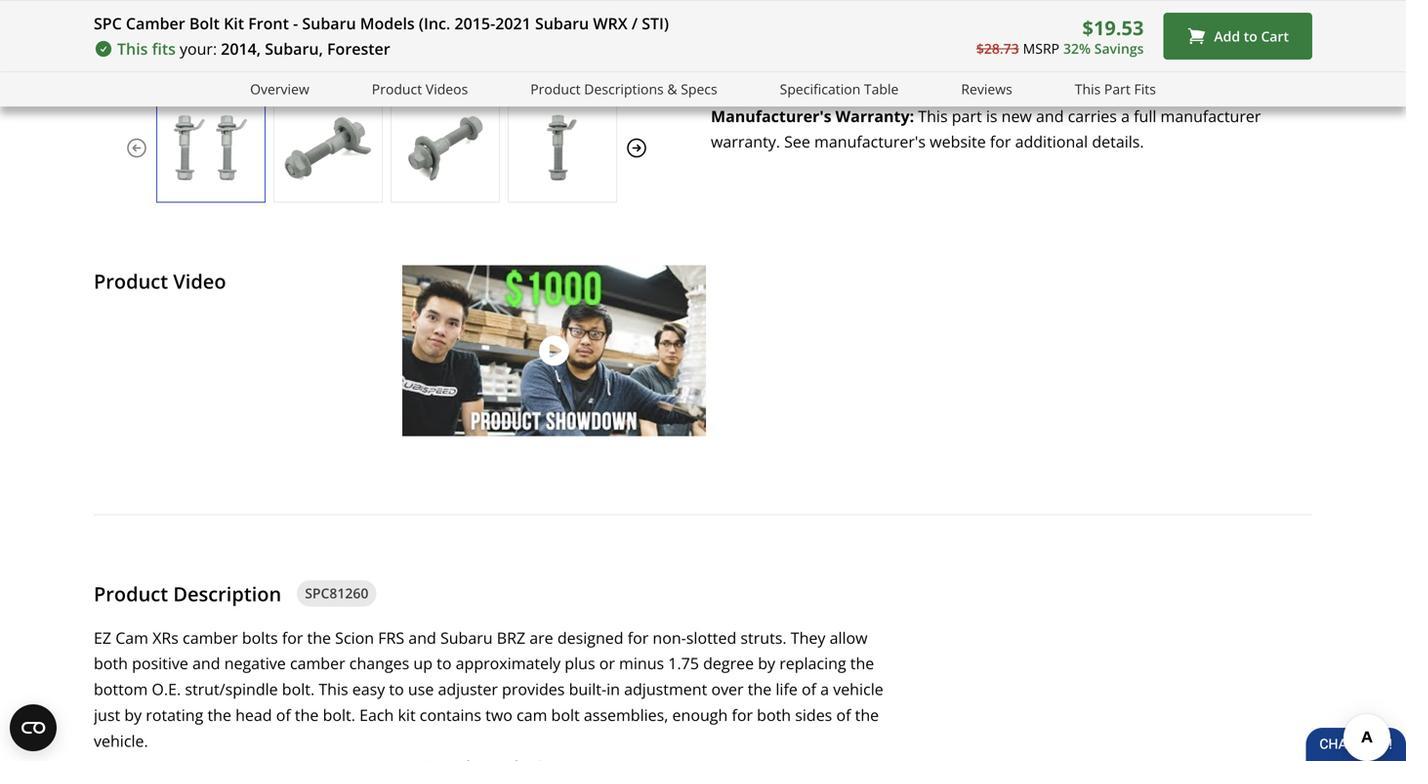 Task type: locate. For each thing, give the bounding box(es) containing it.
to inside button
[[1244, 27, 1258, 45]]

kit
[[398, 704, 416, 725]]

specification table
[[780, 80, 899, 98]]

a left full
[[1122, 105, 1130, 126]]

for down "is"
[[991, 131, 1012, 152]]

msrp
[[1024, 39, 1060, 57]]

specification table link
[[780, 78, 899, 100]]

1 horizontal spatial and
[[409, 627, 437, 648]]

add
[[1215, 27, 1241, 45]]

full
[[1134, 105, 1157, 126]]

video
[[173, 267, 226, 294]]

this for part
[[919, 105, 948, 126]]

camber down 'scion'
[[290, 653, 345, 674]]

the left 'scion'
[[307, 627, 331, 648]]

subaru
[[302, 13, 356, 34], [535, 13, 589, 34], [441, 627, 493, 648]]

0 vertical spatial camber
[[183, 627, 238, 648]]

0 horizontal spatial by
[[124, 704, 142, 725]]

are
[[530, 627, 554, 648]]

0 vertical spatial both
[[94, 653, 128, 674]]

part
[[952, 105, 983, 126]]

0 horizontal spatial a
[[821, 679, 830, 700]]

or
[[600, 653, 615, 674]]

this inside the this part is new and carries a full manufacturer warranty. see manufacturer's website for additional details.
[[919, 105, 948, 126]]

camber
[[126, 13, 185, 34]]

1 horizontal spatial subaru
[[441, 627, 493, 648]]

for
[[991, 131, 1012, 152], [282, 627, 303, 648], [628, 627, 649, 648], [732, 704, 753, 725]]

0 vertical spatial to
[[1244, 27, 1258, 45]]

replacing
[[780, 653, 847, 674]]

0 horizontal spatial to
[[389, 679, 404, 700]]

sti)
[[642, 13, 669, 34]]

subaru left brz
[[441, 627, 493, 648]]

struts.
[[741, 627, 787, 648]]

product up cam at the bottom left of the page
[[94, 580, 168, 607]]

manufacturer's warranty:
[[711, 105, 915, 126]]

scion
[[335, 627, 374, 648]]

this
[[117, 38, 148, 59], [1076, 80, 1101, 98], [919, 105, 948, 126], [319, 679, 348, 700]]

enough
[[673, 704, 728, 725]]

to right add
[[1244, 27, 1258, 45]]

both
[[94, 653, 128, 674], [757, 704, 791, 725]]

to right the up
[[437, 653, 452, 674]]

product left the descriptions
[[531, 80, 581, 98]]

of down vehicle
[[837, 704, 851, 725]]

carries
[[1069, 105, 1118, 126]]

reviews link
[[962, 78, 1013, 100]]

subaru left "wrx"
[[535, 13, 589, 34]]

1.75
[[669, 653, 700, 674]]

strut/spindle
[[185, 679, 278, 700]]

both down ez
[[94, 653, 128, 674]]

they
[[791, 627, 826, 648]]

to left use
[[389, 679, 404, 700]]

bottom
[[94, 679, 148, 700]]

product videos link
[[372, 78, 468, 100]]

up
[[414, 653, 433, 674]]

bolt.
[[282, 679, 315, 700], [323, 704, 356, 725]]

this left fits on the top of the page
[[117, 38, 148, 59]]

1 vertical spatial both
[[757, 704, 791, 725]]

just
[[94, 704, 120, 725]]

add to cart
[[1215, 27, 1290, 45]]

approximately
[[456, 653, 561, 674]]

for down over
[[732, 704, 753, 725]]

go to right image image
[[625, 136, 649, 160]]

camber
[[183, 627, 238, 648], [290, 653, 345, 674]]

product for product video
[[94, 267, 168, 294]]

is
[[987, 105, 998, 126]]

1 horizontal spatial of
[[802, 679, 817, 700]]

product inside product videos link
[[372, 80, 422, 98]]

to
[[1244, 27, 1258, 45], [437, 653, 452, 674], [389, 679, 404, 700]]

1 vertical spatial bolt.
[[323, 704, 356, 725]]

subaru,
[[265, 38, 323, 59]]

for right bolts
[[282, 627, 303, 648]]

and up the up
[[409, 627, 437, 648]]

spc camber bolt kit front - subaru models (inc. 2015-2021 subaru wrx / sti)
[[94, 13, 669, 34]]

product inside product descriptions & specs link
[[531, 80, 581, 98]]

of right life
[[802, 679, 817, 700]]

this up carries
[[1076, 80, 1101, 98]]

$19.53 $28.73 msrp 32% savings
[[977, 14, 1145, 57]]

fits
[[152, 38, 176, 59]]

2015-
[[455, 13, 496, 34]]

cam
[[115, 627, 148, 648]]

4 spc81260 spc camber bolt kit front - 2015+ wrx / 2015+ sti, image from the left
[[509, 113, 617, 182]]

by down struts.
[[758, 653, 776, 674]]

1 horizontal spatial bolt.
[[323, 704, 356, 725]]

0 horizontal spatial and
[[193, 653, 220, 674]]

for up minus
[[628, 627, 649, 648]]

2 vertical spatial to
[[389, 679, 404, 700]]

built-
[[569, 679, 607, 700]]

product videos
[[372, 80, 468, 98]]

1 vertical spatial camber
[[290, 653, 345, 674]]

a up sides
[[821, 679, 830, 700]]

bolt. left each
[[323, 704, 356, 725]]

camber right xrs
[[183, 627, 238, 648]]

description
[[173, 580, 282, 607]]

kit
[[224, 13, 244, 34]]

wrx
[[593, 13, 628, 34]]

rotating
[[146, 704, 204, 725]]

minus
[[619, 653, 665, 674]]

2 horizontal spatial to
[[1244, 27, 1258, 45]]

the down strut/spindle
[[208, 704, 232, 725]]

by right the just on the left bottom of page
[[124, 704, 142, 725]]

this inside ez cam xrs camber bolts for the scion frs and subaru brz are designed for non-slotted struts. they allow both positive and negative camber changes up to approximately plus or minus 1.75 degree by replacing the bottom o.e. strut/spindle bolt. this easy to use adjuster provides built-in adjustment over the life of a vehicle just by rotating the head of the bolt. each kit contains two cam bolt assemblies, enough for both sides of the vehicle.
[[319, 679, 348, 700]]

this for part
[[1076, 80, 1101, 98]]

bolt
[[552, 704, 580, 725]]

product left videos
[[372, 80, 422, 98]]

a inside the this part is new and carries a full manufacturer warranty. see manufacturer's website for additional details.
[[1122, 105, 1130, 126]]

a
[[1122, 105, 1130, 126], [821, 679, 830, 700]]

see
[[785, 131, 811, 152]]

2021
[[496, 13, 531, 34]]

subaru inside ez cam xrs camber bolts for the scion frs and subaru brz are designed for non-slotted struts. they allow both positive and negative camber changes up to approximately plus or minus 1.75 degree by replacing the bottom o.e. strut/spindle bolt. this easy to use adjuster provides built-in adjustment over the life of a vehicle just by rotating the head of the bolt. each kit contains two cam bolt assemblies, enough for both sides of the vehicle.
[[441, 627, 493, 648]]

1 horizontal spatial a
[[1122, 105, 1130, 126]]

0 horizontal spatial bolt.
[[282, 679, 315, 700]]

32%
[[1064, 39, 1091, 57]]

0 horizontal spatial both
[[94, 653, 128, 674]]

0 vertical spatial a
[[1122, 105, 1130, 126]]

cart
[[1262, 27, 1290, 45]]

and
[[1037, 105, 1064, 126], [409, 627, 437, 648], [193, 653, 220, 674]]

manufacturer
[[1161, 105, 1262, 126]]

this left easy at the left of the page
[[319, 679, 348, 700]]

1 horizontal spatial to
[[437, 653, 452, 674]]

1 horizontal spatial by
[[758, 653, 776, 674]]

of
[[802, 679, 817, 700], [276, 704, 291, 725], [837, 704, 851, 725]]

2 horizontal spatial and
[[1037, 105, 1064, 126]]

2 horizontal spatial subaru
[[535, 13, 589, 34]]

two
[[486, 704, 513, 725]]

0 vertical spatial bolt.
[[282, 679, 315, 700]]

1 vertical spatial a
[[821, 679, 830, 700]]

both down life
[[757, 704, 791, 725]]

contains
[[420, 704, 482, 725]]

sides
[[796, 704, 833, 725]]

vehicle
[[834, 679, 884, 700]]

part
[[1105, 80, 1131, 98]]

1 vertical spatial and
[[409, 627, 437, 648]]

product
[[372, 80, 422, 98], [531, 80, 581, 98], [94, 267, 168, 294], [94, 580, 168, 607]]

and up "additional" at the top of the page
[[1037, 105, 1064, 126]]

this left "part" at the top of page
[[919, 105, 948, 126]]

1 vertical spatial to
[[437, 653, 452, 674]]

and up strut/spindle
[[193, 653, 220, 674]]

subaru right -
[[302, 13, 356, 34]]

0 vertical spatial and
[[1037, 105, 1064, 126]]

$28.73
[[977, 39, 1020, 57]]

0 horizontal spatial camber
[[183, 627, 238, 648]]

product left video at the top
[[94, 267, 168, 294]]

bolt. down negative
[[282, 679, 315, 700]]

product for product videos
[[372, 80, 422, 98]]

spc81260 spc camber bolt kit front - 2015+ wrx / 2015+ sti, image
[[157, 113, 265, 182], [275, 113, 382, 182], [392, 113, 499, 182], [509, 113, 617, 182]]

of right head at the bottom left of page
[[276, 704, 291, 725]]



Task type: vqa. For each thing, say whether or not it's contained in the screenshot.
A Subaru Sti Thumbnail Image
no



Task type: describe. For each thing, give the bounding box(es) containing it.
2 spc81260 spc camber bolt kit front - 2015+ wrx / 2015+ sti, image from the left
[[275, 113, 382, 182]]

2014,
[[221, 38, 261, 59]]

this part is new and carries a full manufacturer warranty. see manufacturer's website for additional details.
[[711, 105, 1262, 152]]

the up vehicle
[[851, 653, 875, 674]]

each
[[360, 704, 394, 725]]

models
[[360, 13, 415, 34]]

changes
[[350, 653, 410, 674]]

non-
[[653, 627, 687, 648]]

1 horizontal spatial camber
[[290, 653, 345, 674]]

open widget image
[[10, 704, 57, 751]]

2 vertical spatial and
[[193, 653, 220, 674]]

warranty:
[[836, 105, 915, 126]]

head
[[236, 704, 272, 725]]

savings
[[1095, 39, 1145, 57]]

provides
[[502, 679, 565, 700]]

manufacturer's
[[711, 105, 832, 126]]

negative
[[224, 653, 286, 674]]

2 horizontal spatial of
[[837, 704, 851, 725]]

reviews
[[962, 80, 1013, 98]]

slotted
[[687, 627, 737, 648]]

videos
[[426, 80, 468, 98]]

easy
[[352, 679, 385, 700]]

the down vehicle
[[856, 704, 879, 725]]

cam
[[517, 704, 548, 725]]

specs
[[681, 80, 718, 98]]

brz
[[497, 627, 526, 648]]

for inside the this part is new and carries a full manufacturer warranty. see manufacturer's website for additional details.
[[991, 131, 1012, 152]]

front
[[248, 13, 289, 34]]

descriptions
[[585, 80, 664, 98]]

adjuster
[[438, 679, 498, 700]]

warranty.
[[711, 131, 781, 152]]

1 horizontal spatial both
[[757, 704, 791, 725]]

product for product descriptions & specs
[[531, 80, 581, 98]]

over
[[712, 679, 744, 700]]

add to cart button
[[1164, 13, 1313, 60]]

details.
[[1093, 131, 1145, 152]]

assemblies,
[[584, 704, 669, 725]]

0 horizontal spatial of
[[276, 704, 291, 725]]

manufacturer's
[[815, 131, 926, 152]]

fits
[[1135, 80, 1157, 98]]

and inside the this part is new and carries a full manufacturer warranty. see manufacturer's website for additional details.
[[1037, 105, 1064, 126]]

spc81260
[[305, 584, 369, 602]]

overview
[[250, 80, 310, 98]]

product descriptions & specs link
[[531, 78, 718, 100]]

life
[[776, 679, 798, 700]]

frs
[[378, 627, 405, 648]]

degree
[[704, 653, 754, 674]]

bolt
[[189, 13, 220, 34]]

a inside ez cam xrs camber bolts for the scion frs and subaru brz are designed for non-slotted struts. they allow both positive and negative camber changes up to approximately plus or minus 1.75 degree by replacing the bottom o.e. strut/spindle bolt. this easy to use adjuster provides built-in adjustment over the life of a vehicle just by rotating the head of the bolt. each kit contains two cam bolt assemblies, enough for both sides of the vehicle.
[[821, 679, 830, 700]]

0 vertical spatial by
[[758, 653, 776, 674]]

o.e.
[[152, 679, 181, 700]]

this fits your: 2014, subaru, forester
[[117, 38, 390, 59]]

spc
[[94, 13, 122, 34]]

designed
[[558, 627, 624, 648]]

vehicle.
[[94, 730, 148, 751]]

positive
[[132, 653, 188, 674]]

specification
[[780, 80, 861, 98]]

the right head at the bottom left of page
[[295, 704, 319, 725]]

product for product description
[[94, 580, 168, 607]]

new
[[1002, 105, 1033, 126]]

your:
[[180, 38, 217, 59]]

1 spc81260 spc camber bolt kit front - 2015+ wrx / 2015+ sti, image from the left
[[157, 113, 265, 182]]

/
[[632, 13, 638, 34]]

$19.53
[[1083, 14, 1145, 41]]

adjustment
[[624, 679, 708, 700]]

product description
[[94, 580, 282, 607]]

product video
[[94, 267, 226, 294]]

allow
[[830, 627, 868, 648]]

this for fits
[[117, 38, 148, 59]]

plus
[[565, 653, 596, 674]]

3 spc81260 spc camber bolt kit front - 2015+ wrx / 2015+ sti, image from the left
[[392, 113, 499, 182]]

0 horizontal spatial subaru
[[302, 13, 356, 34]]

product descriptions & specs
[[531, 80, 718, 98]]

overview link
[[250, 78, 310, 100]]

in
[[607, 679, 620, 700]]

website
[[930, 131, 987, 152]]

xrs
[[153, 627, 179, 648]]

ez cam xrs camber bolts for the scion frs and subaru brz are designed for non-slotted struts. they allow both positive and negative camber changes up to approximately plus or minus 1.75 degree by replacing the bottom o.e. strut/spindle bolt. this easy to use adjuster provides built-in adjustment over the life of a vehicle just by rotating the head of the bolt. each kit contains two cam bolt assemblies, enough for both sides of the vehicle.
[[94, 627, 884, 751]]

forester
[[327, 38, 390, 59]]

the left life
[[748, 679, 772, 700]]

&
[[668, 80, 678, 98]]

table
[[865, 80, 899, 98]]

bolts
[[242, 627, 278, 648]]

(inc.
[[419, 13, 451, 34]]

ez
[[94, 627, 111, 648]]

this part fits
[[1076, 80, 1157, 98]]

1 vertical spatial by
[[124, 704, 142, 725]]

-
[[293, 13, 298, 34]]

additional
[[1016, 131, 1089, 152]]



